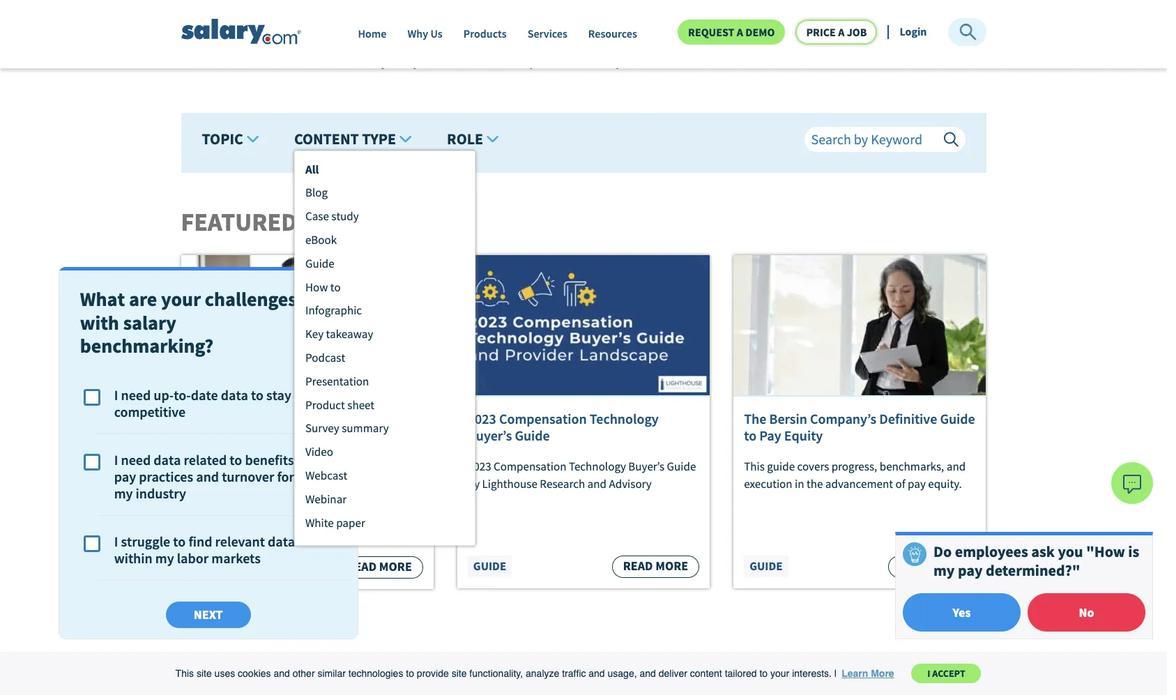 Task type: vqa. For each thing, say whether or not it's contained in the screenshot.


Task type: locate. For each thing, give the bounding box(es) containing it.
0 vertical spatial industry
[[322, 45, 390, 71]]

0 horizontal spatial buyer's
[[468, 426, 512, 444]]

white down webinar
[[305, 515, 334, 530]]

is
[[1129, 542, 1140, 562]]

survey
[[305, 421, 339, 436]]

2023 compensation technology buyer's guide image
[[457, 256, 710, 396]]

the
[[744, 410, 767, 427], [191, 411, 214, 428], [191, 443, 210, 458]]

i for i struggle to find relevant data within my labor markets
[[114, 533, 118, 550]]

buyer's for 2023 compensation technology buyer's guide
[[468, 426, 512, 444]]

practices up practitioners.
[[590, 16, 664, 41]]

buyer's inside 2023 compensation technology buyer's guide
[[468, 426, 512, 444]]

compensation
[[499, 410, 587, 427], [494, 459, 567, 474]]

buyer's inside 2023 compensation technology buyer's guide by lighthouse research and advisory
[[629, 459, 665, 474]]

services link
[[528, 26, 568, 47]]

up-
[[221, 16, 248, 41], [154, 386, 174, 404]]

benchmarks,
[[880, 459, 945, 474]]

1 horizontal spatial a
[[737, 25, 743, 39]]

i left struggle
[[114, 533, 118, 550]]

provide
[[417, 668, 449, 679]]

product
[[305, 397, 345, 413]]

0 horizontal spatial my
[[114, 485, 133, 502]]

1 horizontal spatial practices
[[590, 16, 664, 41]]

1 vertical spatial 2023
[[468, 459, 491, 474]]

learn more button
[[840, 663, 896, 684]]

0 vertical spatial your
[[161, 287, 201, 312]]

0 vertical spatial buyer's
[[468, 426, 512, 444]]

job
[[847, 25, 867, 39]]

Search by Keyword search field
[[804, 127, 966, 152]]

i accept
[[928, 668, 966, 680]]

2 horizontal spatial read more link
[[889, 555, 976, 578]]

your right are
[[161, 287, 201, 312]]

white down find
[[197, 560, 231, 575]]

to inside the bersin company's definitive guide to pay equity
[[744, 426, 757, 444]]

framework up attain
[[311, 443, 368, 458]]

need for up-
[[121, 386, 151, 404]]

need for data
[[121, 451, 151, 469]]

your inside cookieconsent dialog
[[771, 668, 790, 679]]

i inside i need up-to-date data to stay competitive
[[114, 386, 118, 404]]

on
[[312, 16, 334, 41]]

0 horizontal spatial data
[[154, 451, 181, 469]]

case study
[[305, 209, 359, 224]]

date up team
[[272, 16, 308, 41]]

most
[[181, 614, 245, 645]]

compensation for 2023 compensation technology buyer's guide
[[499, 410, 587, 427]]

i inside button
[[928, 668, 931, 680]]

framework for the plunkett pay equity framework prescribes a six-step methodology to attain pay equity
[[311, 443, 368, 458]]

need
[[121, 386, 151, 404], [121, 451, 151, 469]]

technology inside 2023 compensation technology buyer's guide
[[590, 410, 659, 427]]

date
[[272, 16, 308, 41], [191, 386, 218, 404]]

our
[[224, 45, 252, 71]]

date inside stay up-to-date on compensation trends and best practices with the latest research and insights from our team of industry experts and compensation practitioners.
[[272, 16, 308, 41]]

0 vertical spatial to-
[[248, 16, 272, 41]]

1 need from the top
[[121, 386, 151, 404]]

a
[[737, 25, 743, 39], [838, 25, 845, 39], [191, 461, 198, 476]]

all
[[305, 162, 319, 177]]

to right six-
[[230, 451, 242, 469]]

search image
[[959, 22, 978, 42]]

buyer's up advisory
[[629, 459, 665, 474]]

what are your challenges with salary benchmarking?
[[80, 287, 297, 359]]

practices left six-
[[139, 468, 193, 485]]

and inside i need data related to benefits, pay practices and turnover for my industry
[[196, 468, 219, 485]]

site left uses
[[197, 668, 212, 679]]

your left the "interests."
[[771, 668, 790, 679]]

topic
[[202, 129, 243, 149]]

need down benchmarking?
[[121, 386, 151, 404]]

None search field
[[804, 127, 966, 150]]

equity inside 'the plunkett pay equity framework prescribes a six-step methodology to attain pay equity'
[[277, 443, 309, 458]]

1 horizontal spatial buyer's
[[629, 459, 665, 474]]

0 horizontal spatial read more
[[347, 559, 412, 575]]

1 vertical spatial need
[[121, 451, 151, 469]]

to down video at the bottom of page
[[309, 461, 319, 476]]

2 horizontal spatial read more
[[900, 558, 965, 574]]

the up six-
[[191, 443, 210, 458]]

turnover
[[222, 468, 274, 485]]

buyer's
[[468, 426, 512, 444], [629, 459, 665, 474]]

plunkett for the plunkett pay equity framework
[[217, 411, 268, 428]]

my up yes
[[934, 560, 955, 580]]

your inside what are your challenges with salary benchmarking?
[[161, 287, 201, 312]]

of down on
[[302, 45, 318, 71]]

2 need from the top
[[121, 451, 151, 469]]

login link
[[900, 25, 927, 39]]

advisory
[[609, 476, 652, 492]]

plunkett for the plunkett pay equity framework prescribes a six-step methodology to attain pay equity
[[213, 443, 255, 458]]

1 horizontal spatial read more link
[[612, 555, 700, 578]]

industry down home
[[322, 45, 390, 71]]

with up practitioners.
[[668, 16, 704, 41]]

accept
[[933, 668, 966, 680]]

1 vertical spatial industry
[[136, 485, 186, 502]]

i inside i struggle to find relevant data within my labor markets
[[114, 533, 118, 550]]

my up struggle
[[114, 485, 133, 502]]

pay right do
[[958, 560, 983, 580]]

1 horizontal spatial compensation
[[494, 45, 611, 71]]

this inside cookieconsent dialog
[[175, 668, 194, 679]]

1 horizontal spatial white
[[305, 515, 334, 530]]

1 vertical spatial to-
[[174, 386, 191, 404]]

pay up methodology
[[257, 443, 275, 458]]

0 horizontal spatial to-
[[174, 386, 191, 404]]

1 horizontal spatial to-
[[248, 16, 272, 41]]

compensation
[[338, 16, 455, 41], [494, 45, 611, 71]]

i left accept on the bottom
[[928, 668, 931, 680]]

and inside this guide covers progress, benchmarks, and execution in the advancement of pay equity.
[[947, 459, 966, 474]]

the plunkett pay equity framework image
[[181, 256, 434, 397]]

pay up the guide
[[760, 426, 782, 444]]

to-
[[248, 16, 272, 41], [174, 386, 191, 404]]

0 vertical spatial 2023
[[468, 410, 496, 427]]

compensation inside 2023 compensation technology buyer's guide
[[499, 410, 587, 427]]

1 vertical spatial of
[[896, 476, 906, 492]]

advancement
[[826, 476, 893, 492]]

this left uses
[[175, 668, 194, 679]]

a left demo
[[737, 25, 743, 39]]

podcast
[[305, 350, 345, 365]]

resources
[[588, 26, 637, 40]]

recent
[[250, 614, 338, 645]]

1 vertical spatial white
[[197, 560, 231, 575]]

data inside i need up-to-date data to stay competitive
[[221, 386, 248, 404]]

industry up struggle
[[136, 485, 186, 502]]

pay inside do employees ask you "how is my pay determined?"
[[958, 560, 983, 580]]

deliver
[[659, 668, 688, 679]]

0 vertical spatial date
[[272, 16, 308, 41]]

site right provide at the left of the page
[[452, 668, 467, 679]]

0 horizontal spatial read
[[347, 559, 377, 575]]

0 horizontal spatial white
[[197, 560, 231, 575]]

and inside 2023 compensation technology buyer's guide by lighthouse research and advisory
[[588, 476, 607, 492]]

plunkett up step
[[213, 443, 255, 458]]

1 horizontal spatial up-
[[221, 16, 248, 41]]

the left demo
[[708, 16, 735, 41]]

to left find
[[173, 533, 186, 550]]

0 vertical spatial framework
[[337, 411, 406, 428]]

0 vertical spatial practices
[[590, 16, 664, 41]]

compensation up research
[[499, 410, 587, 427]]

2 horizontal spatial a
[[838, 25, 845, 39]]

0 vertical spatial of
[[302, 45, 318, 71]]

pay inside 'the plunkett pay equity framework prescribes a six-step methodology to attain pay equity'
[[257, 443, 275, 458]]

0 horizontal spatial with
[[80, 310, 119, 335]]

i inside i need data related to benefits, pay practices and turnover for my industry
[[114, 451, 118, 469]]

technology inside 2023 compensation technology buyer's guide by lighthouse research and advisory
[[569, 459, 626, 474]]

1 vertical spatial with
[[80, 310, 119, 335]]

the inside the bersin company's definitive guide to pay equity
[[744, 410, 767, 427]]

framework inside 'the plunkett pay equity framework prescribes a six-step methodology to attain pay equity'
[[311, 443, 368, 458]]

this inside this guide covers progress, benchmarks, and execution in the advancement of pay equity.
[[744, 459, 765, 474]]

the plunkett pay equity framework prescribes a six-step methodology to attain pay equity
[[191, 443, 421, 476]]

the up related
[[191, 411, 214, 428]]

need inside i need up-to-date data to stay competitive
[[121, 386, 151, 404]]

pay
[[353, 461, 372, 476], [114, 468, 136, 485], [908, 476, 926, 492], [958, 560, 983, 580]]

data inside i struggle to find relevant data within my labor markets
[[268, 533, 295, 550]]

home link
[[358, 26, 387, 47]]

0 horizontal spatial compensation
[[338, 16, 455, 41]]

1 horizontal spatial industry
[[322, 45, 390, 71]]

to- inside stay up-to-date on compensation trends and best practices with the latest research and insights from our team of industry experts and compensation practitioners.
[[248, 16, 272, 41]]

request
[[688, 25, 735, 39]]

webcast
[[305, 468, 348, 483]]

pay for the plunkett pay equity framework prescribes a six-step methodology to attain pay equity
[[257, 443, 275, 458]]

a inside 'link'
[[838, 25, 845, 39]]

the plunkett pay equity framework
[[191, 411, 406, 428]]

pay inside 'the plunkett pay equity framework prescribes a six-step methodology to attain pay equity'
[[353, 461, 372, 476]]

up- down benchmarking?
[[154, 386, 174, 404]]

2 horizontal spatial read
[[900, 558, 929, 574]]

1 vertical spatial date
[[191, 386, 218, 404]]

0 horizontal spatial a
[[191, 461, 198, 476]]

framework up prescribes
[[337, 411, 406, 428]]

research
[[788, 16, 858, 41]]

paper
[[336, 515, 365, 530]]

a left job
[[838, 25, 845, 39]]

1 horizontal spatial the
[[807, 476, 823, 492]]

2 horizontal spatial data
[[268, 533, 295, 550]]

0 vertical spatial white
[[305, 515, 334, 530]]

buyer's for 2023 compensation technology buyer's guide by lighthouse research and advisory
[[629, 459, 665, 474]]

1 vertical spatial this
[[175, 668, 194, 679]]

1 horizontal spatial read
[[623, 558, 653, 574]]

0 horizontal spatial site
[[197, 668, 212, 679]]

0 vertical spatial plunkett
[[217, 411, 268, 428]]

pay right attain
[[353, 461, 372, 476]]

survey summary
[[305, 421, 389, 436]]

pay up struggle
[[114, 468, 136, 485]]

guide inside 2023 compensation technology buyer's guide
[[515, 426, 550, 444]]

1 vertical spatial up-
[[154, 386, 174, 404]]

with left are
[[80, 310, 119, 335]]

read
[[623, 558, 653, 574], [900, 558, 929, 574], [347, 559, 377, 575]]

a left six-
[[191, 461, 198, 476]]

0 vertical spatial need
[[121, 386, 151, 404]]

the left the bersin at the bottom of page
[[744, 410, 767, 427]]

to- up team
[[248, 16, 272, 41]]

pay down stay
[[271, 411, 293, 428]]

read more link for the bersin company's definitive guide to pay equity
[[889, 555, 976, 578]]

date right competitive
[[191, 386, 218, 404]]

of inside this guide covers progress, benchmarks, and execution in the advancement of pay equity.
[[896, 476, 906, 492]]

the right the in
[[807, 476, 823, 492]]

methodology
[[240, 461, 307, 476]]

read more for the plunkett pay equity framework
[[347, 559, 412, 575]]

equity inside the bersin company's definitive guide to pay equity
[[784, 426, 823, 444]]

data up paper
[[268, 533, 295, 550]]

0 vertical spatial technology
[[590, 410, 659, 427]]

to left the bersin at the bottom of page
[[744, 426, 757, 444]]

i
[[114, 386, 118, 404], [114, 451, 118, 469], [114, 533, 118, 550], [928, 668, 931, 680]]

1 vertical spatial technology
[[569, 459, 626, 474]]

my left labor
[[155, 550, 174, 567]]

to left stay
[[251, 386, 264, 404]]

1 horizontal spatial my
[[155, 550, 174, 567]]

pay
[[271, 411, 293, 428], [760, 426, 782, 444], [257, 443, 275, 458]]

1 vertical spatial data
[[154, 451, 181, 469]]

data left stay
[[221, 386, 248, 404]]

0 horizontal spatial read more link
[[336, 556, 423, 579]]

1 horizontal spatial this
[[744, 459, 765, 474]]

1 vertical spatial compensation
[[494, 459, 567, 474]]

industry
[[322, 45, 390, 71], [136, 485, 186, 502]]

of down benchmarks,
[[896, 476, 906, 492]]

i down competitive
[[114, 451, 118, 469]]

1 vertical spatial the
[[807, 476, 823, 492]]

presentation
[[305, 374, 369, 389]]

products link
[[464, 26, 507, 47]]

compensation for 2023 compensation technology buyer's guide by lighthouse research and advisory
[[494, 459, 567, 474]]

1 horizontal spatial read more
[[623, 558, 688, 574]]

0 vertical spatial up-
[[221, 16, 248, 41]]

2 horizontal spatial my
[[934, 560, 955, 580]]

compensation up lighthouse
[[494, 459, 567, 474]]

up- inside stay up-to-date on compensation trends and best practices with the latest research and insights from our team of industry experts and compensation practitioners.
[[221, 16, 248, 41]]

of inside stay up-to-date on compensation trends and best practices with the latest research and insights from our team of industry experts and compensation practitioners.
[[302, 45, 318, 71]]

need inside i need data related to benefits, pay practices and turnover for my industry
[[121, 451, 151, 469]]

0 vertical spatial compensation
[[499, 410, 587, 427]]

0 horizontal spatial date
[[191, 386, 218, 404]]

1 horizontal spatial site
[[452, 668, 467, 679]]

0 horizontal spatial your
[[161, 287, 201, 312]]

salary
[[123, 310, 176, 335]]

2 vertical spatial data
[[268, 533, 295, 550]]

my
[[114, 485, 133, 502], [155, 550, 174, 567], [934, 560, 955, 580]]

1 vertical spatial plunkett
[[213, 443, 255, 458]]

0 horizontal spatial industry
[[136, 485, 186, 502]]

plunkett inside 'the plunkett pay equity framework prescribes a six-step methodology to attain pay equity'
[[213, 443, 255, 458]]

plunkett
[[217, 411, 268, 428], [213, 443, 255, 458]]

key
[[305, 327, 324, 342]]

functionality,
[[470, 668, 523, 679]]

0 horizontal spatial this
[[175, 668, 194, 679]]

0 horizontal spatial the
[[708, 16, 735, 41]]

need down competitive
[[121, 451, 151, 469]]

0 vertical spatial compensation
[[338, 16, 455, 41]]

0 horizontal spatial practices
[[139, 468, 193, 485]]

1 vertical spatial your
[[771, 668, 790, 679]]

1 horizontal spatial of
[[896, 476, 906, 492]]

1 2023 from the top
[[468, 410, 496, 427]]

pay down benchmarks,
[[908, 476, 926, 492]]

0 vertical spatial this
[[744, 459, 765, 474]]

equity
[[296, 411, 335, 428], [784, 426, 823, 444], [277, 443, 309, 458]]

six-
[[200, 461, 217, 476]]

with
[[668, 16, 704, 41], [80, 310, 119, 335]]

read for 2023 compensation technology buyer's guide
[[623, 558, 653, 574]]

what
[[80, 287, 125, 312]]

search image
[[943, 132, 959, 147]]

content
[[690, 668, 722, 679]]

next
[[194, 607, 223, 623]]

1 horizontal spatial date
[[272, 16, 308, 41]]

pay inside this guide covers progress, benchmarks, and execution in the advancement of pay equity.
[[908, 476, 926, 492]]

i down benchmarking?
[[114, 386, 118, 404]]

latest
[[739, 16, 785, 41]]

the inside 'the plunkett pay equity framework prescribes a six-step methodology to attain pay equity'
[[191, 443, 210, 458]]

1 vertical spatial buyer's
[[629, 459, 665, 474]]

to- down benchmarking?
[[174, 386, 191, 404]]

yes button
[[903, 593, 1021, 632]]

the essentials of successful compensation plan management| salary.com image
[[734, 663, 986, 695]]

0 vertical spatial the
[[708, 16, 735, 41]]

this
[[744, 459, 765, 474], [175, 668, 194, 679]]

1 horizontal spatial with
[[668, 16, 704, 41]]

how to continuously monitor pay equity image
[[734, 256, 986, 396]]

1 vertical spatial framework
[[311, 443, 368, 458]]

1 horizontal spatial data
[[221, 386, 248, 404]]

2023
[[468, 410, 496, 427], [468, 459, 491, 474]]

0 horizontal spatial of
[[302, 45, 318, 71]]

this up execution
[[744, 459, 765, 474]]

1 vertical spatial practices
[[139, 468, 193, 485]]

2 2023 from the top
[[468, 459, 491, 474]]

1 horizontal spatial your
[[771, 668, 790, 679]]

within
[[114, 550, 153, 567]]

what are your challenges with salary benchmarking? document
[[58, 267, 358, 640]]

buyer's up by
[[468, 426, 512, 444]]

read more link for 2023 compensation technology buyer's guide
[[612, 555, 700, 578]]

plunkett down stay
[[217, 411, 268, 428]]

0 horizontal spatial up-
[[154, 386, 174, 404]]

a for request
[[737, 25, 743, 39]]

to inside i need data related to benefits, pay practices and turnover for my industry
[[230, 451, 242, 469]]

2023 inside 2023 compensation technology buyer's guide by lighthouse research and advisory
[[468, 459, 491, 474]]

up- up our
[[221, 16, 248, 41]]

data left related
[[154, 451, 181, 469]]

0 vertical spatial with
[[668, 16, 704, 41]]

2023 inside 2023 compensation technology buyer's guide
[[468, 410, 496, 427]]

markets
[[212, 550, 261, 567]]

compensation inside 2023 compensation technology buyer's guide by lighthouse research and advisory
[[494, 459, 567, 474]]

i accept button
[[912, 664, 982, 684]]

2023 for 2023 compensation technology buyer's guide by lighthouse research and advisory
[[468, 459, 491, 474]]

practices inside i need data related to benefits, pay practices and turnover for my industry
[[139, 468, 193, 485]]

do employees ask you "how is my pay determined?"
[[934, 542, 1140, 580]]

0 vertical spatial data
[[221, 386, 248, 404]]



Task type: describe. For each thing, give the bounding box(es) containing it.
stay up-to-date on compensation trends and best practices with the latest research and insights from our team of industry experts and compensation practitioners.
[[181, 16, 962, 71]]

my inside i struggle to find relevant data within my labor markets
[[155, 550, 174, 567]]

to inside i need up-to-date data to stay competitive
[[251, 386, 264, 404]]

labor
[[177, 550, 209, 567]]

salary.com image
[[181, 19, 301, 45]]

how to
[[305, 279, 341, 295]]

paper
[[234, 560, 268, 575]]

tailored
[[725, 668, 757, 679]]

to inside 'the plunkett pay equity framework prescribes a six-step methodology to attain pay equity'
[[309, 461, 319, 476]]

execution
[[744, 476, 793, 492]]

more for the bersin company's definitive guide to pay equity
[[932, 558, 965, 574]]

study
[[331, 209, 359, 224]]

10 ways ai can be used in talent acquisition image
[[181, 663, 434, 695]]

key takeaway
[[305, 327, 373, 342]]

read more for the bersin company's definitive guide to pay equity
[[900, 558, 965, 574]]

data for find
[[268, 533, 295, 550]]

data for to-
[[221, 386, 248, 404]]

cookieconsent dialog
[[0, 652, 1167, 695]]

equity
[[374, 461, 405, 476]]

this for this guide covers progress, benchmarks, and execution in the advancement of pay equity.
[[744, 459, 765, 474]]

i for i need data related to benefits, pay practices and turnover for my industry
[[114, 451, 118, 469]]

read for the plunkett pay equity framework
[[347, 559, 377, 575]]

the inside stay up-to-date on compensation trends and best practices with the latest research and insights from our team of industry experts and compensation practitioners.
[[708, 16, 735, 41]]

data inside i need data related to benefits, pay practices and turnover for my industry
[[154, 451, 181, 469]]

ask
[[1032, 542, 1055, 562]]

to right how
[[330, 279, 341, 295]]

type
[[362, 129, 396, 149]]

products
[[464, 26, 507, 40]]

more for the plunkett pay equity framework
[[379, 559, 412, 575]]

guide
[[767, 459, 795, 474]]

trends
[[459, 16, 511, 41]]

ebook
[[305, 232, 337, 248]]

pay inside the bersin company's definitive guide to pay equity
[[760, 426, 782, 444]]

date inside i need up-to-date data to stay competitive
[[191, 386, 218, 404]]

a for price
[[838, 25, 845, 39]]

practices inside stay up-to-date on compensation trends and best practices with the latest research and insights from our team of industry experts and compensation practitioners.
[[590, 16, 664, 41]]

read more for 2023 compensation technology buyer's guide
[[623, 558, 688, 574]]

1 site from the left
[[197, 668, 212, 679]]

i for i need up-to-date data to stay competitive
[[114, 386, 118, 404]]

why
[[408, 26, 428, 40]]

i for i accept
[[928, 668, 931, 680]]

the plunkett pay equity framework link
[[191, 411, 423, 428]]

technologies
[[349, 668, 403, 679]]

to inside i struggle to find relevant data within my labor markets
[[173, 533, 186, 550]]

my inside do employees ask you "how is my pay determined?"
[[934, 560, 955, 580]]

similar
[[318, 668, 346, 679]]

definitive
[[880, 410, 937, 427]]

equity for the plunkett pay equity framework prescribes a six-step methodology to attain pay equity
[[277, 443, 309, 458]]

my inside i need data related to benefits, pay practices and turnover for my industry
[[114, 485, 133, 502]]

attain
[[322, 461, 351, 476]]

the for the plunkett pay equity framework
[[191, 411, 214, 428]]

analyze
[[526, 668, 560, 679]]

gender pay gap: why are women paid less? image
[[457, 663, 710, 695]]

more for 2023 compensation technology buyer's guide
[[656, 558, 688, 574]]

read for the bersin company's definitive guide to pay equity
[[900, 558, 929, 574]]

read more link for the plunkett pay equity framework
[[336, 556, 423, 579]]

the for the bersin company's definitive guide to pay equity
[[744, 410, 767, 427]]

equity.
[[928, 476, 962, 492]]

yes
[[953, 604, 971, 620]]

pay for the plunkett pay equity framework
[[271, 411, 293, 428]]

find
[[189, 533, 212, 550]]

this for this site uses cookies and other similar technologies to provide site functionality, analyze traffic and usage, and deliver content tailored to your interests. | learn more
[[175, 668, 194, 679]]

lighthouse
[[482, 476, 538, 492]]

home
[[358, 26, 387, 40]]

team
[[256, 45, 298, 71]]

framework for the plunkett pay equity framework
[[337, 411, 406, 428]]

the bersin company's definitive guide to pay equity link
[[744, 410, 976, 444]]

industry inside stay up-to-date on compensation trends and best practices with the latest research and insights from our team of industry experts and compensation practitioners.
[[322, 45, 390, 71]]

to left provide at the left of the page
[[406, 668, 414, 679]]

relevant
[[215, 533, 265, 550]]

technology for 2023 compensation technology buyer's guide by lighthouse research and advisory
[[569, 459, 626, 474]]

price a job
[[806, 25, 867, 39]]

do
[[934, 542, 952, 562]]

white for white paper
[[305, 515, 334, 530]]

company's
[[810, 410, 877, 427]]

this guide covers progress, benchmarks, and execution in the advancement of pay equity.
[[744, 459, 966, 492]]

white paper
[[197, 560, 268, 575]]

benchmarking?
[[80, 334, 213, 359]]

are
[[129, 287, 157, 312]]

to- inside i need up-to-date data to stay competitive
[[174, 386, 191, 404]]

why us
[[408, 26, 443, 40]]

price
[[806, 25, 836, 39]]

takeaway
[[326, 327, 373, 342]]

1 vertical spatial compensation
[[494, 45, 611, 71]]

with inside what are your challenges with salary benchmarking?
[[80, 310, 119, 335]]

interests.
[[792, 668, 832, 679]]

best
[[551, 16, 586, 41]]

a inside 'the plunkett pay equity framework prescribes a six-step methodology to attain pay equity'
[[191, 461, 198, 476]]

video
[[305, 444, 333, 460]]

with inside stay up-to-date on compensation trends and best practices with the latest research and insights from our team of industry experts and compensation practitioners.
[[668, 16, 704, 41]]

2 site from the left
[[452, 668, 467, 679]]

industry inside i need data related to benefits, pay practices and turnover for my industry
[[136, 485, 186, 502]]

technology for 2023 compensation technology buyer's guide
[[590, 410, 659, 427]]

for
[[277, 468, 294, 485]]

"how
[[1087, 542, 1125, 562]]

challenges
[[205, 287, 297, 312]]

white for white paper
[[197, 560, 231, 575]]

related
[[184, 451, 227, 469]]

2023 compensation technology buyer's guide by lighthouse research and advisory
[[468, 459, 696, 492]]

services
[[528, 26, 568, 40]]

2023 compensation technology buyer's guide link
[[468, 410, 700, 444]]

uses
[[215, 668, 235, 679]]

request a demo
[[688, 25, 775, 39]]

experts
[[394, 45, 454, 71]]

i need data related to benefits, pay practices and turnover for my industry
[[114, 451, 298, 502]]

to right tailored
[[760, 668, 768, 679]]

more inside cookieconsent dialog
[[871, 668, 894, 679]]

product sheet
[[305, 397, 375, 413]]

employees
[[955, 542, 1028, 562]]

pay inside i need data related to benefits, pay practices and turnover for my industry
[[114, 468, 136, 485]]

the inside this guide covers progress, benchmarks, and execution in the advancement of pay equity.
[[807, 476, 823, 492]]

why us link
[[408, 26, 443, 47]]

determined?"
[[986, 560, 1081, 580]]

up- inside i need up-to-date data to stay competitive
[[154, 386, 174, 404]]

competitive
[[114, 403, 186, 421]]

from
[[181, 45, 220, 71]]

no button
[[1028, 593, 1146, 632]]

other
[[293, 668, 315, 679]]

research
[[540, 476, 585, 492]]

infographic
[[305, 303, 362, 318]]

price a job link
[[796, 20, 878, 45]]

equity for the plunkett pay equity framework
[[296, 411, 335, 428]]

2023 for 2023 compensation technology buyer's guide
[[468, 410, 496, 427]]

the for the plunkett pay equity framework prescribes a six-step methodology to attain pay equity
[[191, 443, 210, 458]]

most recent
[[181, 614, 338, 645]]

guide inside 2023 compensation technology buyer's guide by lighthouse research and advisory
[[667, 459, 696, 474]]

bersin
[[770, 410, 807, 427]]

stay
[[181, 16, 217, 41]]

benefits,
[[245, 451, 298, 469]]

case
[[305, 209, 329, 224]]

insights
[[898, 16, 962, 41]]

role
[[447, 129, 483, 149]]

request a demo link
[[678, 20, 786, 45]]

do employees ask you "how is my pay determined?" document
[[895, 532, 1153, 640]]

next button
[[166, 602, 251, 628]]

sheet
[[347, 397, 375, 413]]

how
[[305, 279, 328, 295]]

guide inside the bersin company's definitive guide to pay equity
[[940, 410, 975, 427]]

covers
[[797, 459, 829, 474]]

login
[[900, 25, 927, 39]]

in
[[795, 476, 804, 492]]



